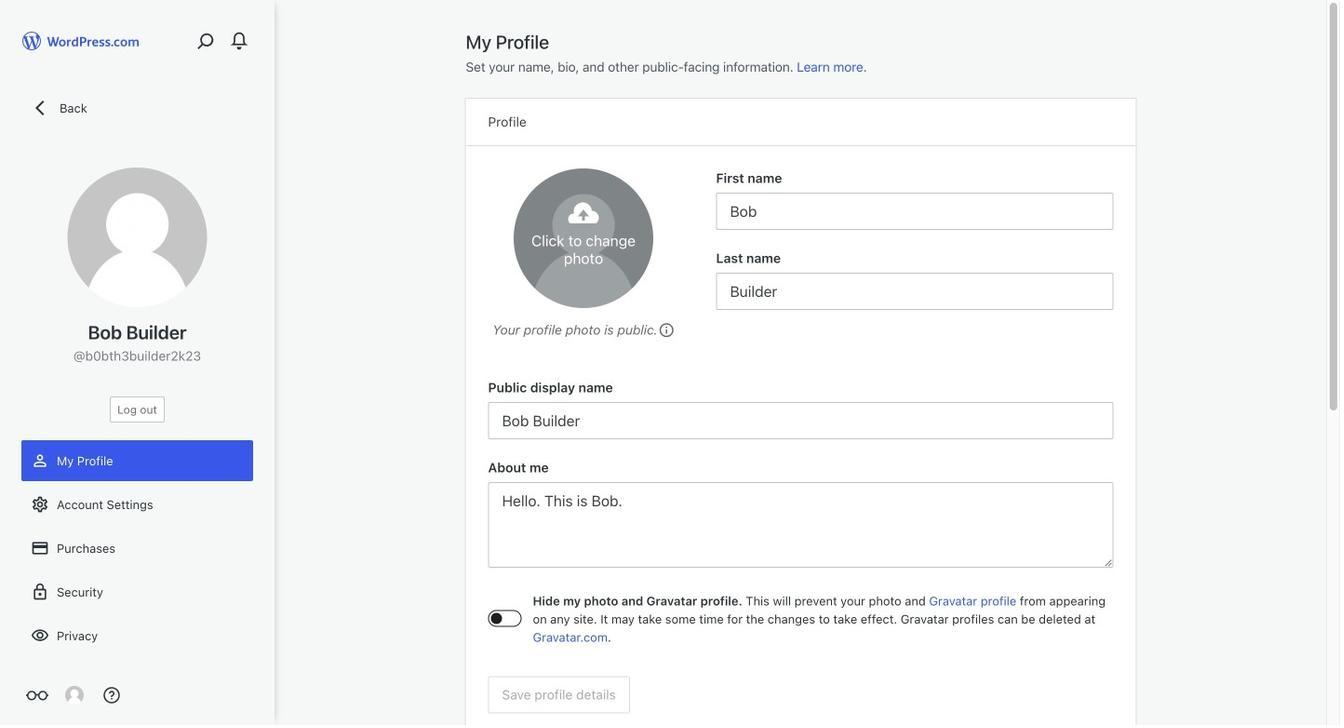 Task type: describe. For each thing, give the bounding box(es) containing it.
person image
[[31, 451, 49, 470]]

1 horizontal spatial bob builder image
[[514, 168, 653, 308]]

0 horizontal spatial bob builder image
[[67, 168, 207, 307]]

visibility image
[[31, 626, 49, 645]]

reader image
[[26, 684, 48, 706]]

more information image
[[658, 321, 674, 338]]



Task type: vqa. For each thing, say whether or not it's contained in the screenshot.
'Reader' Icon
yes



Task type: locate. For each thing, give the bounding box(es) containing it.
main content
[[466, 30, 1136, 725]]

None text field
[[716, 193, 1114, 230]]

None text field
[[716, 273, 1114, 310], [488, 402, 1114, 439], [488, 482, 1114, 568], [716, 273, 1114, 310], [488, 402, 1114, 439], [488, 482, 1114, 568]]

bob builder image
[[67, 168, 207, 307], [514, 168, 653, 308]]

settings image
[[31, 495, 49, 514]]

group
[[716, 168, 1114, 230], [716, 248, 1114, 310], [488, 378, 1114, 439], [488, 458, 1114, 573]]

lock image
[[31, 583, 49, 601]]

credit_card image
[[31, 539, 49, 557]]

bob builder image
[[65, 686, 84, 705]]



